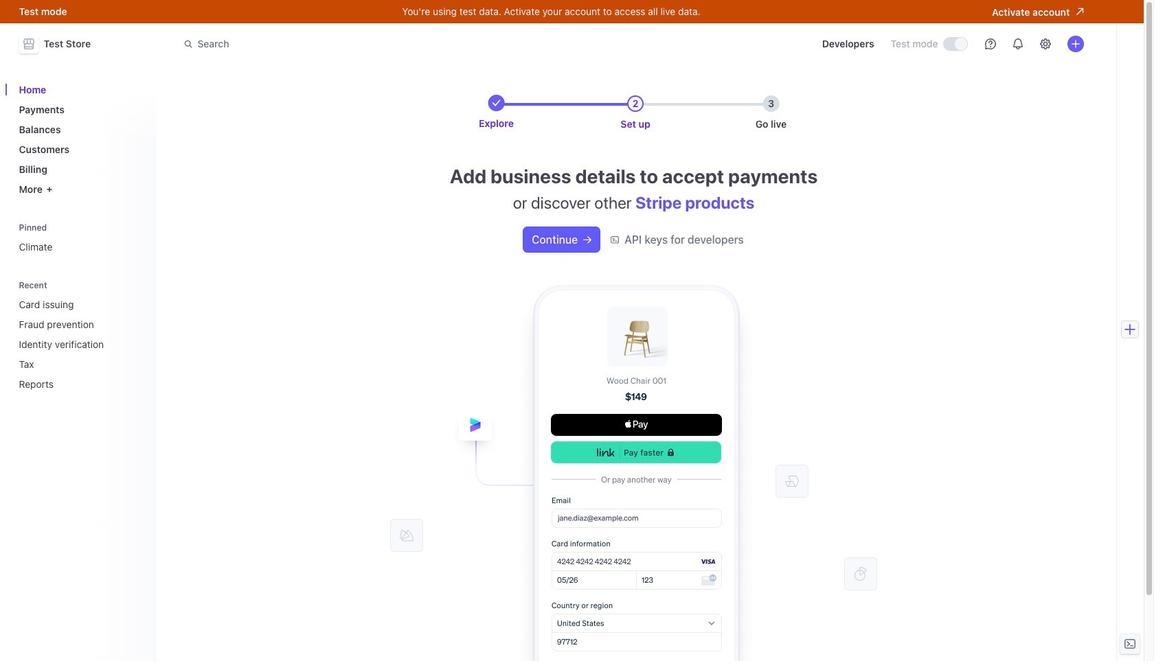 Task type: describe. For each thing, give the bounding box(es) containing it.
help image
[[985, 38, 996, 49]]

Search text field
[[176, 31, 563, 57]]

1 recent element from the top
[[13, 276, 148, 396]]

svg image
[[584, 236, 592, 244]]

core navigation links element
[[13, 78, 148, 201]]

notifications image
[[1013, 38, 1024, 49]]

2 recent element from the top
[[13, 293, 148, 396]]



Task type: locate. For each thing, give the bounding box(es) containing it.
settings image
[[1040, 38, 1051, 49]]

recent element
[[13, 276, 148, 396], [13, 293, 148, 396]]

pinned element
[[13, 218, 148, 258]]

Test mode checkbox
[[944, 38, 967, 50]]

None search field
[[176, 31, 563, 57]]

edit pins image
[[134, 224, 143, 232]]

clear history image
[[134, 281, 143, 290]]



Task type: vqa. For each thing, say whether or not it's contained in the screenshot.
search field
yes



